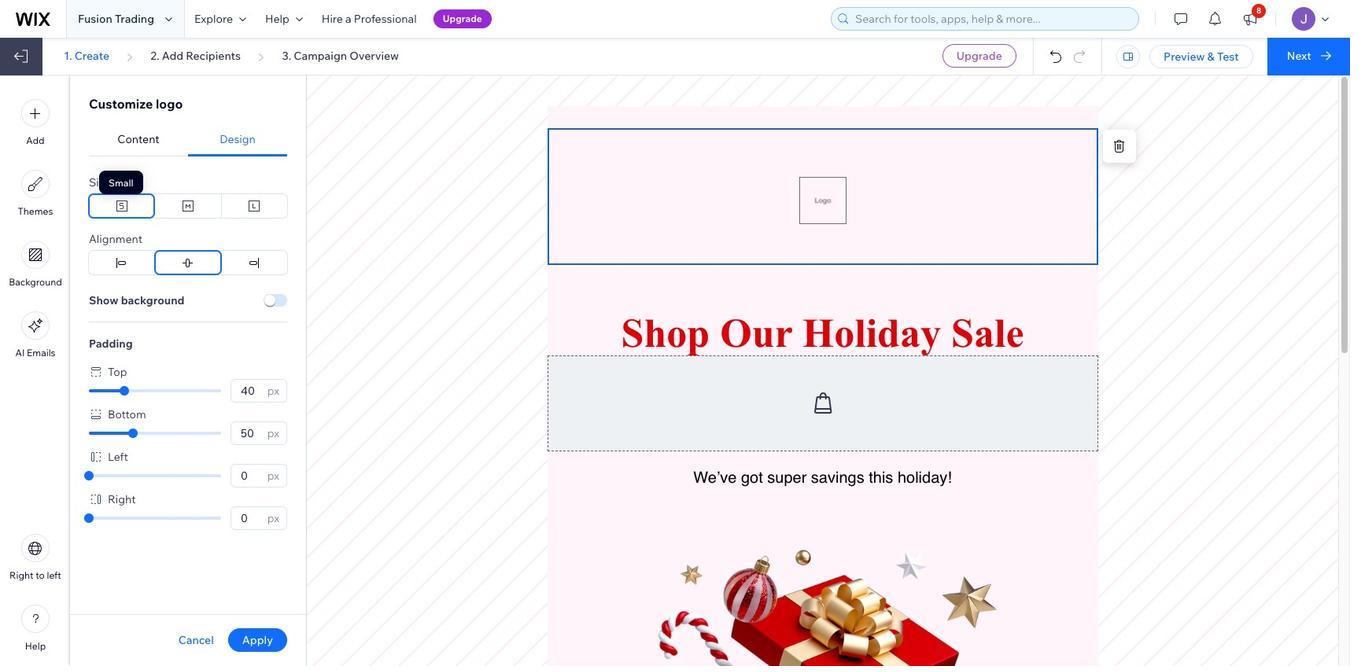 Task type: vqa. For each thing, say whether or not it's contained in the screenshot.
the this within the Local delivery 0 Offer hand-delivery to areas within this region.
no



Task type: locate. For each thing, give the bounding box(es) containing it.
8
[[1257, 6, 1262, 16]]

0 horizontal spatial upgrade
[[443, 13, 482, 24]]

design
[[220, 132, 256, 146]]

help button
[[256, 0, 312, 38], [21, 605, 50, 653]]

a
[[346, 12, 352, 26]]

background
[[9, 276, 62, 288]]

None text field
[[236, 380, 263, 402], [236, 508, 263, 530], [236, 380, 263, 402], [236, 508, 263, 530]]

preview
[[1164, 50, 1206, 64]]

1 vertical spatial upgrade button
[[943, 44, 1017, 68]]

1 vertical spatial right
[[10, 570, 34, 582]]

1 horizontal spatial help button
[[256, 0, 312, 38]]

ai emails
[[15, 347, 56, 359]]

1 horizontal spatial upgrade
[[957, 49, 1003, 63]]

themes
[[18, 205, 53, 217]]

right
[[108, 493, 136, 507], [10, 570, 34, 582]]

our
[[721, 311, 793, 356]]

0 horizontal spatial help button
[[21, 605, 50, 653]]

tab list
[[89, 123, 287, 157]]

0 vertical spatial upgrade button
[[434, 9, 492, 28]]

apply
[[242, 634, 273, 648]]

right left the to
[[10, 570, 34, 582]]

0 vertical spatial upgrade
[[443, 13, 482, 24]]

0 vertical spatial help button
[[256, 0, 312, 38]]

customize logo
[[89, 96, 183, 112]]

help down right to left
[[25, 641, 46, 653]]

add
[[162, 49, 184, 63], [26, 135, 45, 146]]

size
[[89, 176, 110, 190]]

add button
[[21, 99, 50, 146]]

right for right
[[108, 493, 136, 507]]

1 horizontal spatial add
[[162, 49, 184, 63]]

next
[[1288, 49, 1312, 63]]

1 horizontal spatial right
[[108, 493, 136, 507]]

design button
[[188, 123, 287, 157]]

test
[[1218, 50, 1240, 64]]

upgrade
[[443, 13, 482, 24], [957, 49, 1003, 63]]

logo
[[156, 96, 183, 112]]

0 vertical spatial right
[[108, 493, 136, 507]]

1 vertical spatial add
[[26, 135, 45, 146]]

None text field
[[236, 423, 263, 445], [236, 465, 263, 487], [236, 423, 263, 445], [236, 465, 263, 487]]

1 horizontal spatial upgrade button
[[943, 44, 1017, 68]]

0 vertical spatial add
[[162, 49, 184, 63]]

right to left button
[[10, 535, 61, 582]]

savings
[[812, 469, 865, 487]]

1 vertical spatial help
[[25, 641, 46, 653]]

upgrade for the right upgrade button
[[957, 49, 1003, 63]]

px for top
[[267, 384, 279, 398]]

add right 2.
[[162, 49, 184, 63]]

px for left
[[267, 469, 279, 483]]

right down left
[[108, 493, 136, 507]]

2. add recipients link
[[151, 49, 241, 63]]

help button down right to left
[[21, 605, 50, 653]]

top
[[108, 365, 127, 379]]

shop
[[622, 311, 710, 356]]

px for bottom
[[267, 427, 279, 441]]

holiday!
[[898, 469, 952, 487]]

right inside button
[[10, 570, 34, 582]]

3 px from the top
[[267, 469, 279, 483]]

help button up 3.
[[256, 0, 312, 38]]

shop our holiday sale
[[622, 311, 1025, 356]]

upgrade right professional
[[443, 13, 482, 24]]

small
[[109, 177, 134, 189]]

explore
[[194, 12, 233, 26]]

1. create link
[[64, 49, 109, 63]]

2.
[[151, 49, 160, 63]]

left
[[47, 570, 61, 582]]

hire a professional
[[322, 12, 417, 26]]

we've got super savings this holiday!
[[694, 469, 952, 487]]

1 px from the top
[[267, 384, 279, 398]]

content
[[118, 132, 160, 146]]

alignment
[[89, 232, 143, 246]]

upgrade button right professional
[[434, 9, 492, 28]]

2 px from the top
[[267, 427, 279, 441]]

0 horizontal spatial right
[[10, 570, 34, 582]]

px
[[267, 384, 279, 398], [267, 427, 279, 441], [267, 469, 279, 483], [267, 512, 279, 526]]

tab list containing content
[[89, 123, 287, 157]]

got
[[742, 469, 763, 487]]

emails
[[27, 347, 56, 359]]

4 px from the top
[[267, 512, 279, 526]]

help up 3.
[[265, 12, 290, 26]]

1. create
[[64, 49, 109, 63]]

3. campaign overview
[[282, 49, 399, 63]]

1 vertical spatial upgrade
[[957, 49, 1003, 63]]

add up themes button
[[26, 135, 45, 146]]

1 horizontal spatial help
[[265, 12, 290, 26]]

preview & test
[[1164, 50, 1240, 64]]

upgrade button
[[434, 9, 492, 28], [943, 44, 1017, 68]]

help
[[265, 12, 290, 26], [25, 641, 46, 653]]

fusion
[[78, 12, 112, 26]]

trading
[[115, 12, 154, 26]]

0 vertical spatial help
[[265, 12, 290, 26]]

Search for tools, apps, help & more... field
[[851, 8, 1134, 30]]

2. add recipients
[[151, 49, 241, 63]]

0 horizontal spatial add
[[26, 135, 45, 146]]

padding
[[89, 337, 133, 351]]

upgrade button down search for tools, apps, help & more... field at the right of page
[[943, 44, 1017, 68]]

this
[[869, 469, 894, 487]]

upgrade down search for tools, apps, help & more... field at the right of page
[[957, 49, 1003, 63]]

0 horizontal spatial upgrade button
[[434, 9, 492, 28]]



Task type: describe. For each thing, give the bounding box(es) containing it.
overview
[[350, 49, 399, 63]]

background
[[121, 294, 185, 308]]

&
[[1208, 50, 1215, 64]]

recipients
[[186, 49, 241, 63]]

add inside add button
[[26, 135, 45, 146]]

holiday
[[803, 311, 942, 356]]

cancel button
[[178, 634, 214, 648]]

professional
[[354, 12, 417, 26]]

content button
[[89, 123, 188, 157]]

hire
[[322, 12, 343, 26]]

create
[[75, 49, 109, 63]]

px for right
[[267, 512, 279, 526]]

background button
[[9, 241, 62, 288]]

sale
[[952, 311, 1025, 356]]

3.
[[282, 49, 291, 63]]

ai emails button
[[15, 312, 56, 359]]

themes button
[[18, 170, 53, 217]]

preview & test button
[[1150, 45, 1254, 68]]

1 vertical spatial help button
[[21, 605, 50, 653]]

bottom
[[108, 408, 146, 422]]

fusion trading
[[78, 12, 154, 26]]

hire a professional link
[[312, 0, 426, 38]]

left
[[108, 450, 128, 464]]

campaign
[[294, 49, 347, 63]]

ai
[[15, 347, 25, 359]]

show
[[89, 294, 119, 308]]

customize
[[89, 96, 153, 112]]

right to left
[[10, 570, 61, 582]]

apply button
[[228, 629, 287, 653]]

1.
[[64, 49, 72, 63]]

3. campaign overview link
[[282, 49, 399, 63]]

upgrade for the left upgrade button
[[443, 13, 482, 24]]

0 horizontal spatial help
[[25, 641, 46, 653]]

next button
[[1268, 38, 1351, 76]]

to
[[36, 570, 45, 582]]

8 button
[[1234, 0, 1268, 38]]

cancel
[[178, 634, 214, 648]]

super
[[768, 469, 807, 487]]

we've
[[694, 469, 737, 487]]

right for right to left
[[10, 570, 34, 582]]

show background
[[89, 294, 185, 308]]



